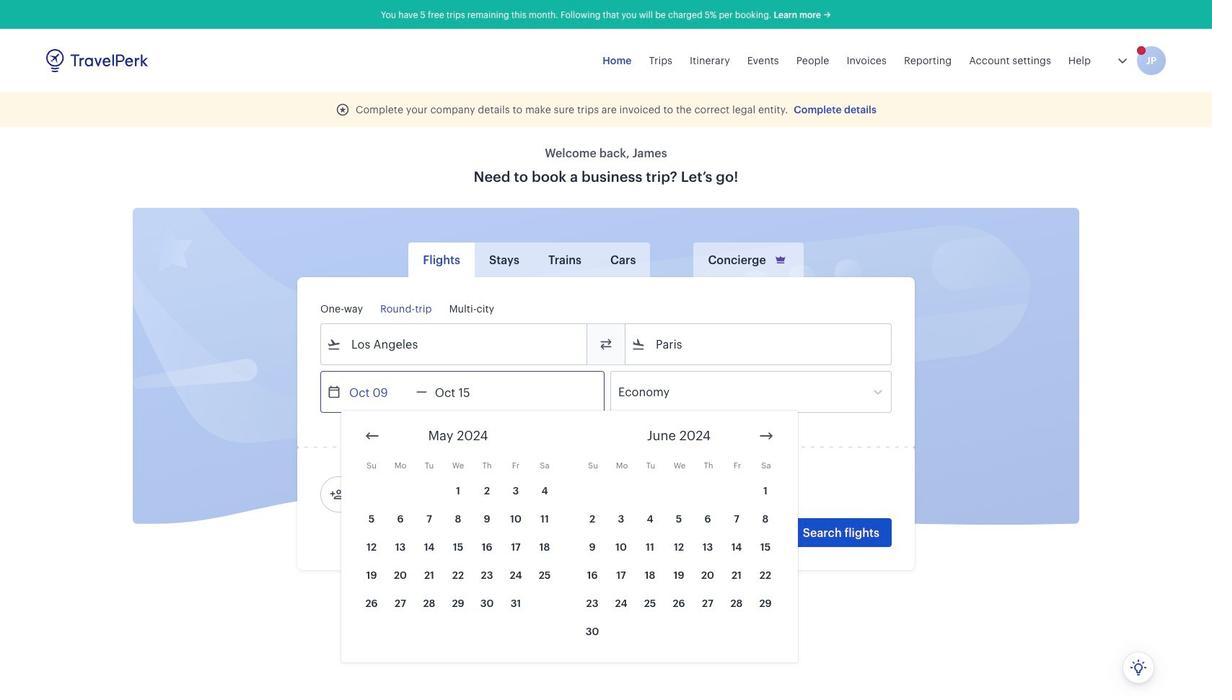 Task type: vqa. For each thing, say whether or not it's contained in the screenshot.
Calendar application
yes



Task type: describe. For each thing, give the bounding box(es) containing it.
move backward to switch to the previous month. image
[[364, 427, 381, 445]]

calendar application
[[341, 411, 1213, 663]]

Add first traveler search field
[[344, 483, 494, 506]]

Return text field
[[427, 372, 502, 412]]

Depart text field
[[341, 372, 416, 412]]



Task type: locate. For each thing, give the bounding box(es) containing it.
From search field
[[341, 333, 568, 356]]

move forward to switch to the next month. image
[[758, 427, 775, 445]]

To search field
[[646, 333, 873, 356]]



